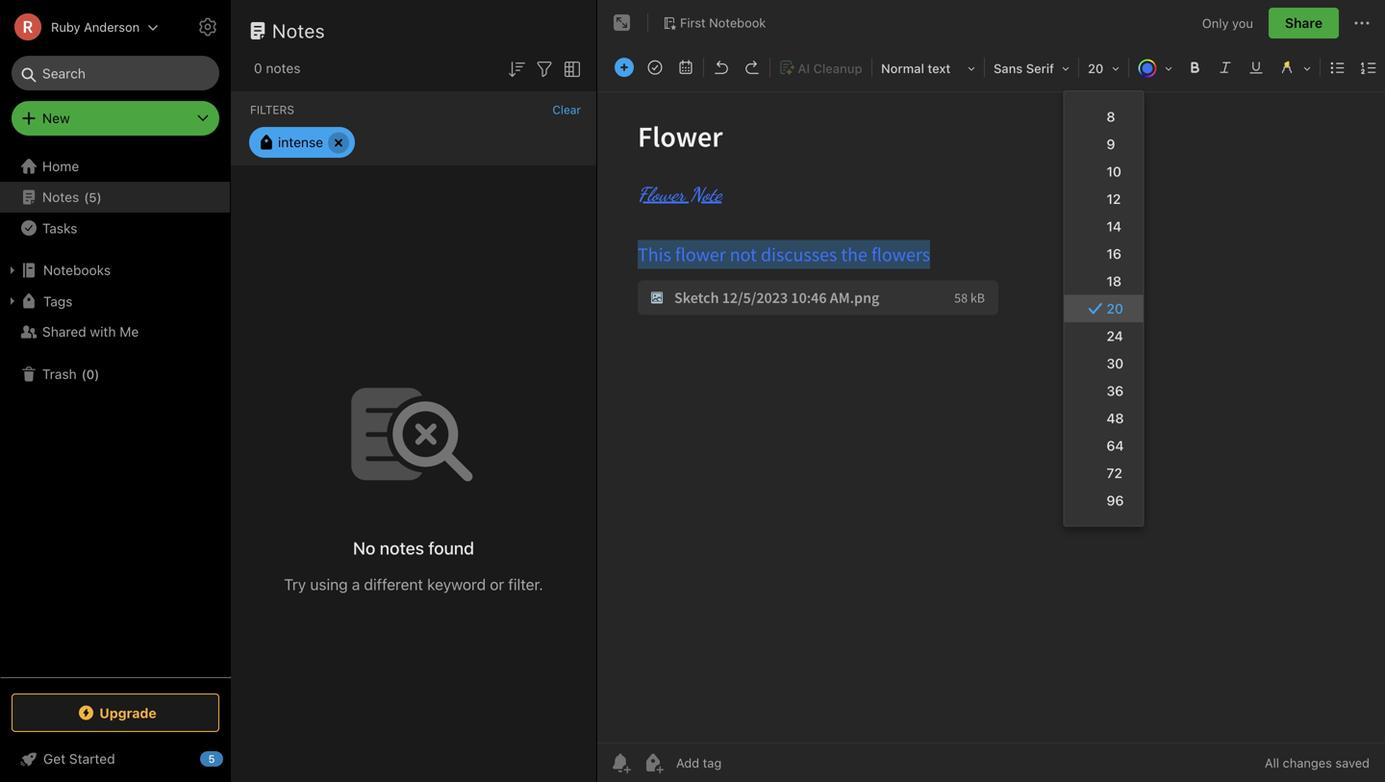 Task type: describe. For each thing, give the bounding box(es) containing it.
tags
[[43, 293, 73, 309]]

36
[[1107, 383, 1124, 399]]

14 link
[[1064, 213, 1143, 240]]

30 link
[[1064, 350, 1143, 377]]

notes for no
[[380, 538, 424, 558]]

serif
[[1026, 61, 1054, 76]]

sans serif
[[994, 61, 1054, 76]]

shared with me link
[[0, 316, 230, 347]]

dropdown list menu
[[1064, 103, 1143, 514]]

shared
[[42, 324, 86, 340]]

24 link
[[1064, 322, 1143, 350]]

expand tags image
[[5, 293, 20, 309]]

saved
[[1336, 756, 1370, 770]]

18
[[1107, 273, 1122, 289]]

48 link
[[1064, 404, 1143, 432]]

5 inside help and learning task checklist field
[[208, 753, 215, 765]]

notebook
[[709, 15, 766, 30]]

9 link
[[1064, 130, 1143, 158]]

numbered list image
[[1355, 54, 1382, 81]]

20 inside "font size" field
[[1088, 61, 1104, 76]]

bulleted list image
[[1325, 54, 1352, 81]]

Font family field
[[987, 54, 1076, 82]]

redo image
[[739, 54, 766, 81]]

48
[[1107, 410, 1124, 426]]

8 link
[[1064, 103, 1143, 130]]

0 inside trash ( 0 )
[[86, 367, 94, 381]]

5 inside the notes ( 5 )
[[89, 190, 97, 204]]

8
[[1107, 109, 1115, 125]]

normal
[[881, 61, 924, 76]]

note window element
[[597, 0, 1385, 782]]

home link
[[0, 151, 231, 182]]

ruby anderson
[[51, 20, 140, 34]]

View options field
[[556, 56, 584, 81]]

first notebook
[[680, 15, 766, 30]]

9
[[1107, 136, 1115, 152]]

task image
[[642, 54, 669, 81]]

more actions image
[[1351, 12, 1374, 35]]

Help and Learning task checklist field
[[0, 744, 231, 774]]

notes for notes ( 5 )
[[42, 189, 79, 205]]

filters
[[250, 103, 294, 116]]

started
[[69, 751, 115, 767]]

settings image
[[196, 15, 219, 38]]

72
[[1107, 465, 1123, 481]]

upgrade button
[[12, 694, 219, 732]]

64 link
[[1064, 432, 1143, 459]]

new button
[[12, 101, 219, 136]]

1 horizontal spatial 0
[[254, 60, 262, 76]]

64
[[1107, 438, 1124, 454]]

a
[[352, 575, 360, 593]]

More actions field
[[1351, 8, 1374, 38]]

or
[[490, 575, 504, 593]]

only you
[[1202, 16, 1253, 30]]

( for trash
[[81, 367, 86, 381]]

clear
[[552, 103, 581, 116]]

20 inside 20 link
[[1107, 301, 1123, 316]]

trash
[[42, 366, 77, 382]]

Search text field
[[25, 56, 206, 90]]

all changes saved
[[1265, 756, 1370, 770]]

filter.
[[508, 575, 543, 593]]

36 link
[[1064, 377, 1143, 404]]

try using a different keyword or filter.
[[284, 575, 543, 593]]

expand notebooks image
[[5, 263, 20, 278]]

30
[[1107, 355, 1124, 371]]

72 link
[[1064, 459, 1143, 487]]

home
[[42, 158, 79, 174]]

first
[[680, 15, 706, 30]]

notes ( 5 )
[[42, 189, 102, 205]]

Note Editor text field
[[597, 92, 1385, 743]]

get
[[43, 751, 65, 767]]

clear button
[[552, 103, 581, 116]]

Font size field
[[1081, 54, 1126, 82]]

all
[[1265, 756, 1279, 770]]

bold image
[[1181, 54, 1208, 81]]



Task type: vqa. For each thing, say whether or not it's contained in the screenshot.
20 to the left
yes



Task type: locate. For each thing, give the bounding box(es) containing it.
calendar event image
[[672, 54, 699, 81]]

add a reminder image
[[609, 751, 632, 774]]

notebooks
[[43, 262, 111, 278]]

0 vertical spatial 20
[[1088, 61, 1104, 76]]

notes for 0
[[266, 60, 301, 76]]

0 vertical spatial (
[[84, 190, 89, 204]]

( for notes
[[84, 190, 89, 204]]

) right trash
[[94, 367, 99, 381]]

20 link
[[1064, 295, 1143, 322]]

14
[[1107, 218, 1122, 234]]

18 link
[[1064, 267, 1143, 295]]

found
[[428, 538, 474, 558]]

intense button
[[249, 127, 355, 158]]

0
[[254, 60, 262, 76], [86, 367, 94, 381]]

me
[[120, 324, 139, 340]]

Font color field
[[1131, 54, 1179, 82]]

1 vertical spatial 0
[[86, 367, 94, 381]]

1 vertical spatial (
[[81, 367, 86, 381]]

Highlight field
[[1272, 54, 1318, 82]]

ruby
[[51, 20, 80, 34]]

( down home link
[[84, 190, 89, 204]]

trash ( 0 )
[[42, 366, 99, 382]]

no notes found
[[353, 538, 474, 558]]

0 vertical spatial 0
[[254, 60, 262, 76]]

0 up filters
[[254, 60, 262, 76]]

tree containing home
[[0, 151, 231, 676]]

different
[[364, 575, 423, 593]]

notes
[[266, 60, 301, 76], [380, 538, 424, 558]]

get started
[[43, 751, 115, 767]]

20
[[1088, 61, 1104, 76], [1107, 301, 1123, 316]]

20 up 8 link
[[1088, 61, 1104, 76]]

1 vertical spatial 20
[[1107, 301, 1123, 316]]

96 link
[[1064, 487, 1143, 514]]

no
[[353, 538, 376, 558]]

) for trash
[[94, 367, 99, 381]]

5 down home link
[[89, 190, 97, 204]]

96
[[1107, 493, 1124, 508]]

1 horizontal spatial 5
[[208, 753, 215, 765]]

notes inside tree
[[42, 189, 79, 205]]

with
[[90, 324, 116, 340]]

using
[[310, 575, 348, 593]]

12 link
[[1064, 185, 1143, 213]]

24
[[1107, 328, 1123, 344]]

you
[[1232, 16, 1253, 30]]

1 horizontal spatial notes
[[272, 19, 325, 42]]

20 menu item
[[1064, 295, 1143, 322]]

) inside the notes ( 5 )
[[97, 190, 102, 204]]

0 horizontal spatial notes
[[42, 189, 79, 205]]

tasks
[[42, 220, 77, 236]]

( right trash
[[81, 367, 86, 381]]

8 9 10
[[1107, 109, 1122, 179]]

normal text
[[881, 61, 951, 76]]

underline image
[[1243, 54, 1270, 81]]

shared with me
[[42, 324, 139, 340]]

16 link
[[1064, 240, 1143, 267]]

16
[[1107, 246, 1122, 262]]

tags button
[[0, 286, 230, 316]]

Heading level field
[[874, 54, 982, 82]]

( inside trash ( 0 )
[[81, 367, 86, 381]]

0 vertical spatial )
[[97, 190, 102, 204]]

undo image
[[708, 54, 735, 81]]

notes down home
[[42, 189, 79, 205]]

new
[[42, 110, 70, 126]]

Add tag field
[[674, 755, 819, 771]]

0 vertical spatial 5
[[89, 190, 97, 204]]

notes up different
[[380, 538, 424, 558]]

0 horizontal spatial 5
[[89, 190, 97, 204]]

italic image
[[1212, 54, 1239, 81]]

Sort options field
[[505, 56, 528, 81]]

notebooks link
[[0, 255, 230, 286]]

upgrade
[[99, 705, 157, 721]]

tasks button
[[0, 213, 230, 243]]

)
[[97, 190, 102, 204], [94, 367, 99, 381]]

) for notes
[[97, 190, 102, 204]]

anderson
[[84, 20, 140, 34]]

try
[[284, 575, 306, 593]]

) inside trash ( 0 )
[[94, 367, 99, 381]]

keyword
[[427, 575, 486, 593]]

None search field
[[25, 56, 206, 90]]

changes
[[1283, 756, 1332, 770]]

1 horizontal spatial notes
[[380, 538, 424, 558]]

0 horizontal spatial notes
[[266, 60, 301, 76]]

0 vertical spatial notes
[[266, 60, 301, 76]]

0 notes
[[254, 60, 301, 76]]

10 link
[[1064, 158, 1143, 185]]

tree
[[0, 151, 231, 676]]

notes up filters
[[266, 60, 301, 76]]

add filters image
[[533, 58, 556, 81]]

0 horizontal spatial 0
[[86, 367, 94, 381]]

( inside the notes ( 5 )
[[84, 190, 89, 204]]

20 up '24'
[[1107, 301, 1123, 316]]

share
[[1285, 15, 1323, 31]]

expand note image
[[611, 12, 634, 35]]

1 vertical spatial )
[[94, 367, 99, 381]]

click to collapse image
[[224, 746, 238, 770]]

notes
[[272, 19, 325, 42], [42, 189, 79, 205]]

first notebook button
[[656, 10, 773, 37]]

) down home link
[[97, 190, 102, 204]]

add tag image
[[642, 751, 665, 774]]

Insert field
[[610, 54, 639, 81]]

0 horizontal spatial 20
[[1088, 61, 1104, 76]]

5
[[89, 190, 97, 204], [208, 753, 215, 765]]

notes up 0 notes at the top
[[272, 19, 325, 42]]

intense
[[278, 134, 323, 150]]

notes for notes
[[272, 19, 325, 42]]

10
[[1107, 164, 1122, 179]]

share button
[[1269, 8, 1339, 38]]

1 horizontal spatial 20
[[1107, 301, 1123, 316]]

Account field
[[0, 8, 159, 46]]

1 vertical spatial notes
[[42, 189, 79, 205]]

12
[[1107, 191, 1121, 207]]

1 vertical spatial 5
[[208, 753, 215, 765]]

text
[[928, 61, 951, 76]]

0 right trash
[[86, 367, 94, 381]]

0 vertical spatial notes
[[272, 19, 325, 42]]

sans
[[994, 61, 1023, 76]]

(
[[84, 190, 89, 204], [81, 367, 86, 381]]

only
[[1202, 16, 1229, 30]]

5 left click to collapse icon
[[208, 753, 215, 765]]

1 vertical spatial notes
[[380, 538, 424, 558]]

Add filters field
[[533, 56, 556, 81]]



